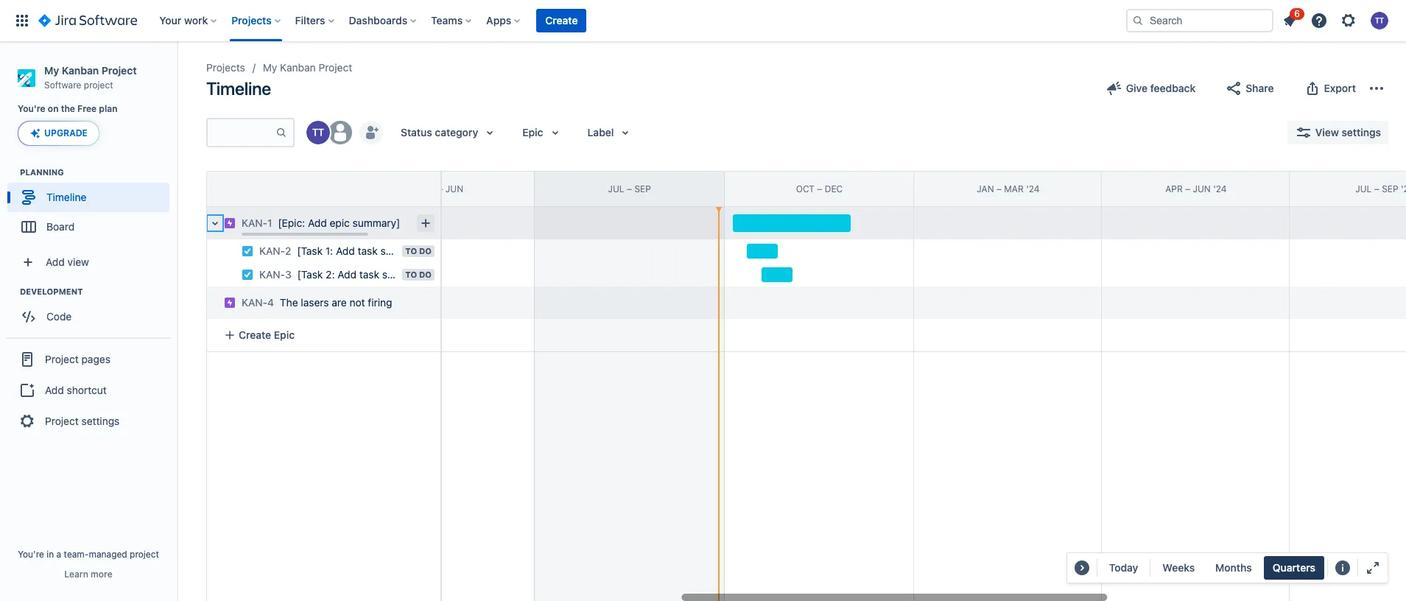 Task type: vqa. For each thing, say whether or not it's contained in the screenshot.
FILTERS
yes



Task type: locate. For each thing, give the bounding box(es) containing it.
jira software image
[[38, 12, 137, 29], [38, 12, 137, 29]]

2 task image from the top
[[242, 269, 253, 281]]

enter full screen image
[[1364, 559, 1382, 577]]

add left view
[[46, 256, 65, 268]]

jul left '2
[[1356, 183, 1372, 194]]

projects right sidebar navigation image
[[206, 61, 245, 74]]

1 jun from the left
[[446, 183, 463, 194]]

0 vertical spatial summary]
[[352, 217, 400, 229]]

0 vertical spatial project
[[84, 79, 113, 90]]

2 sep from the left
[[1382, 183, 1398, 194]]

0 vertical spatial projects
[[231, 14, 272, 27]]

2
[[285, 245, 291, 257]]

learn
[[64, 569, 88, 580]]

task image left kan-3 link
[[242, 269, 253, 281]]

1 horizontal spatial sep
[[1382, 183, 1398, 194]]

1 vertical spatial task
[[359, 268, 379, 281]]

1 vertical spatial you're
[[18, 549, 44, 560]]

kan- up kan-3 link
[[259, 245, 285, 257]]

weeks button
[[1154, 556, 1204, 580]]

epic image for kan-1 [epic: add epic summary]
[[224, 217, 236, 229]]

2 jun from the left
[[1193, 183, 1211, 194]]

summary] up firing
[[382, 268, 430, 281]]

banner
[[0, 0, 1406, 41]]

0 horizontal spatial my
[[44, 64, 59, 77]]

task for 1:
[[358, 245, 378, 257]]

1 vertical spatial projects
[[206, 61, 245, 74]]

kan- for 2
[[259, 245, 285, 257]]

dashboards
[[349, 14, 407, 27]]

my
[[263, 61, 277, 74], [44, 64, 59, 77]]

not
[[350, 296, 365, 309]]

1 vertical spatial summary]
[[380, 245, 428, 257]]

apr for apr – jun '24
[[1165, 183, 1183, 194]]

epic down the
[[274, 329, 295, 341]]

0 vertical spatial do
[[419, 246, 432, 256]]

1 horizontal spatial apr
[[1165, 183, 1183, 194]]

2 epic image from the top
[[224, 297, 236, 309]]

task image left kan-2 link
[[242, 245, 253, 257]]

0 vertical spatial timeline
[[206, 78, 271, 99]]

[task left "2:"
[[297, 268, 323, 281]]

projects up projects link
[[231, 14, 272, 27]]

jul down label popup button
[[608, 183, 624, 194]]

add people image
[[362, 124, 380, 141]]

category
[[435, 126, 478, 138]]

task image for kan-2 [task 1: add task summary]
[[242, 245, 253, 257]]

1 vertical spatial [task
[[297, 268, 323, 281]]

more
[[91, 569, 112, 580]]

1 vertical spatial do
[[419, 270, 432, 279]]

kan-2 [task 1: add task summary]
[[259, 245, 428, 257]]

quarters button
[[1264, 556, 1324, 580]]

1 [task from the top
[[297, 245, 323, 257]]

0 vertical spatial task
[[358, 245, 378, 257]]

5 – from the left
[[1185, 183, 1190, 194]]

0 horizontal spatial jul
[[608, 183, 624, 194]]

summary] right epic
[[352, 217, 400, 229]]

2 jul from the left
[[1356, 183, 1372, 194]]

1 jul from the left
[[608, 183, 624, 194]]

apr
[[418, 183, 435, 194], [1165, 183, 1183, 194]]

add inside dropdown button
[[46, 256, 65, 268]]

do
[[419, 246, 432, 256], [419, 270, 432, 279]]

managed
[[89, 549, 127, 560]]

summary] down create child issue icon
[[380, 245, 428, 257]]

kan- up kan-2 link
[[242, 217, 267, 229]]

2 you're from the top
[[18, 549, 44, 560]]

apps
[[486, 14, 511, 27]]

timeline link
[[7, 183, 169, 212]]

kan-
[[242, 217, 267, 229], [259, 245, 285, 257], [259, 268, 285, 281], [242, 296, 267, 309]]

summary]
[[352, 217, 400, 229], [380, 245, 428, 257], [382, 268, 430, 281]]

project up 'plan'
[[84, 79, 113, 90]]

1 horizontal spatial '24
[[1213, 183, 1227, 194]]

0 vertical spatial task image
[[242, 245, 253, 257]]

project right managed on the left bottom of page
[[130, 549, 159, 560]]

status category button
[[392, 121, 508, 144]]

quarters
[[1273, 561, 1316, 574]]

2 vertical spatial summary]
[[382, 268, 430, 281]]

project up add shortcut
[[45, 353, 79, 365]]

your work
[[159, 14, 208, 27]]

1 vertical spatial to
[[405, 270, 417, 279]]

1 horizontal spatial create
[[545, 14, 578, 27]]

0 horizontal spatial jun
[[446, 183, 463, 194]]

1 vertical spatial create
[[239, 329, 271, 341]]

label button
[[579, 121, 643, 144]]

1 horizontal spatial epic
[[522, 126, 543, 138]]

legend image
[[1334, 559, 1352, 577]]

to for [task 1: add task summary]
[[405, 246, 417, 256]]

projects
[[231, 14, 272, 27], [206, 61, 245, 74]]

– for jul – sep
[[627, 183, 632, 194]]

1 to do from the top
[[405, 246, 432, 256]]

kan-3 [task 2: add task summary]
[[259, 268, 430, 281]]

epic inside epic dropdown button
[[522, 126, 543, 138]]

kanban for my kanban project
[[280, 61, 316, 74]]

task image
[[242, 245, 253, 257], [242, 269, 253, 281]]

do for [task 2: add task summary]
[[419, 270, 432, 279]]

6
[[1294, 8, 1300, 19]]

3 – from the left
[[817, 183, 822, 194]]

1 vertical spatial project
[[130, 549, 159, 560]]

1 apr from the left
[[418, 183, 435, 194]]

my kanban project
[[263, 61, 352, 74]]

–
[[438, 183, 443, 194], [627, 183, 632, 194], [817, 183, 822, 194], [997, 183, 1002, 194], [1185, 183, 1190, 194], [1374, 183, 1379, 194]]

2 apr from the left
[[1165, 183, 1183, 194]]

0 horizontal spatial project
[[84, 79, 113, 90]]

1 you're from the top
[[18, 103, 45, 114]]

dashboards button
[[344, 9, 422, 32]]

label
[[587, 126, 614, 138]]

0 vertical spatial [task
[[297, 245, 323, 257]]

2 [task from the top
[[297, 268, 323, 281]]

2 do from the top
[[419, 270, 432, 279]]

sep down label popup button
[[635, 183, 651, 194]]

4 – from the left
[[997, 183, 1002, 194]]

create inside the primary element
[[545, 14, 578, 27]]

6 – from the left
[[1374, 183, 1379, 194]]

the
[[61, 103, 75, 114]]

1 horizontal spatial jun
[[1193, 183, 1211, 194]]

you're left in
[[18, 549, 44, 560]]

add left the shortcut
[[45, 384, 64, 396]]

0 horizontal spatial timeline
[[46, 191, 86, 203]]

you're
[[18, 103, 45, 114], [18, 549, 44, 560]]

– for apr – jun
[[438, 183, 443, 194]]

1 – from the left
[[438, 183, 443, 194]]

1 '24 from the left
[[1026, 183, 1040, 194]]

give feedback
[[1126, 82, 1196, 94]]

epic left label
[[522, 126, 543, 138]]

kan- down kan-2 link
[[259, 268, 285, 281]]

board link
[[7, 212, 169, 242]]

create for create
[[545, 14, 578, 27]]

1 horizontal spatial my
[[263, 61, 277, 74]]

summary] for kan-2 [task 1: add task summary]
[[380, 245, 428, 257]]

0 horizontal spatial epic
[[274, 329, 295, 341]]

1 vertical spatial to do
[[405, 270, 432, 279]]

my up software
[[44, 64, 59, 77]]

unassigned image
[[329, 121, 352, 144]]

0 vertical spatial epic
[[522, 126, 543, 138]]

3
[[285, 268, 291, 281]]

development group
[[7, 286, 176, 336]]

add
[[308, 217, 327, 229], [336, 245, 355, 257], [46, 256, 65, 268], [338, 268, 357, 281], [45, 384, 64, 396]]

epic image left kan-4 link
[[224, 297, 236, 309]]

'2
[[1401, 183, 1406, 194]]

0 horizontal spatial create
[[239, 329, 271, 341]]

are
[[332, 296, 347, 309]]

add shortcut button
[[6, 376, 171, 405]]

task up firing
[[359, 268, 379, 281]]

learn more button
[[64, 569, 112, 580]]

terry turtle image
[[306, 121, 330, 144]]

0 horizontal spatial kanban
[[62, 64, 99, 77]]

epic image for kan-4 the lasers are not firing
[[224, 297, 236, 309]]

1 vertical spatial task image
[[242, 269, 253, 281]]

notifications image
[[1281, 12, 1299, 29]]

to do for kan-3 [task 2: add task summary]
[[405, 270, 432, 279]]

1 to from the top
[[405, 246, 417, 256]]

0 horizontal spatial '24
[[1026, 183, 1040, 194]]

kanban for my kanban project software project
[[62, 64, 99, 77]]

today
[[1109, 561, 1138, 574]]

project inside my kanban project software project
[[84, 79, 113, 90]]

sep left '2
[[1382, 183, 1398, 194]]

status category
[[401, 126, 478, 138]]

project settings
[[45, 415, 120, 427]]

– for jul – sep '2
[[1374, 183, 1379, 194]]

you're left the on
[[18, 103, 45, 114]]

share
[[1246, 82, 1274, 94]]

0 horizontal spatial apr
[[418, 183, 435, 194]]

jun for apr – jun
[[446, 183, 463, 194]]

[task left 1:
[[297, 245, 323, 257]]

[epic:
[[278, 217, 305, 229]]

planning image
[[2, 164, 20, 181]]

sep for jul – sep
[[635, 183, 651, 194]]

task up kan-3 [task 2: add task summary]
[[358, 245, 378, 257]]

sidebar navigation image
[[161, 59, 193, 88]]

2 to from the top
[[405, 270, 417, 279]]

jun
[[446, 183, 463, 194], [1193, 183, 1211, 194]]

0 vertical spatial epic image
[[224, 217, 236, 229]]

pages
[[81, 353, 110, 365]]

'24
[[1026, 183, 1040, 194], [1213, 183, 1227, 194]]

my for my kanban project
[[263, 61, 277, 74]]

jul
[[608, 183, 624, 194], [1356, 183, 1372, 194]]

1 do from the top
[[419, 246, 432, 256]]

lasers
[[301, 296, 329, 309]]

your work button
[[155, 9, 223, 32]]

0 vertical spatial to
[[405, 246, 417, 256]]

0 vertical spatial to do
[[405, 246, 432, 256]]

upgrade
[[44, 128, 88, 139]]

1 horizontal spatial jul
[[1356, 183, 1372, 194]]

project settings link
[[6, 405, 171, 438]]

my inside my kanban project software project
[[44, 64, 59, 77]]

[task
[[297, 245, 323, 257], [297, 268, 323, 281]]

my for my kanban project software project
[[44, 64, 59, 77]]

primary element
[[9, 0, 1126, 41]]

kanban down "filters"
[[280, 61, 316, 74]]

epic image left kan-1 link
[[224, 217, 236, 229]]

export icon image
[[1303, 80, 1321, 97]]

projects inside projects popup button
[[231, 14, 272, 27]]

2 '24 from the left
[[1213, 183, 1227, 194]]

timeline
[[206, 78, 271, 99], [46, 191, 86, 203]]

kanban inside my kanban project software project
[[62, 64, 99, 77]]

feedback
[[1150, 82, 1196, 94]]

1 vertical spatial epic
[[274, 329, 295, 341]]

1 epic image from the top
[[224, 217, 236, 229]]

task for 2:
[[359, 268, 379, 281]]

kanban up software
[[62, 64, 99, 77]]

0 vertical spatial create
[[545, 14, 578, 27]]

create right the apps dropdown button
[[545, 14, 578, 27]]

2 to do from the top
[[405, 270, 432, 279]]

add view button
[[9, 248, 168, 277]]

project
[[319, 61, 352, 74], [101, 64, 137, 77], [45, 353, 79, 365], [45, 415, 79, 427]]

search image
[[1132, 15, 1144, 27]]

apr for apr – jun
[[418, 183, 435, 194]]

group containing project pages
[[6, 338, 171, 442]]

project up 'plan'
[[101, 64, 137, 77]]

0 vertical spatial you're
[[18, 103, 45, 114]]

create epic button
[[215, 322, 432, 348]]

kan-2 link
[[259, 244, 291, 259]]

group
[[6, 338, 171, 442]]

create down kan-4 link
[[239, 329, 271, 341]]

2 – from the left
[[627, 183, 632, 194]]

[task for [task 1: add task summary]
[[297, 245, 323, 257]]

create
[[545, 14, 578, 27], [239, 329, 271, 341]]

epic inside create epic button
[[274, 329, 295, 341]]

give feedback button
[[1097, 77, 1205, 100]]

my right projects link
[[263, 61, 277, 74]]

kanban
[[280, 61, 316, 74], [62, 64, 99, 77]]

banner containing your work
[[0, 0, 1406, 41]]

kan- left the
[[242, 296, 267, 309]]

epic
[[522, 126, 543, 138], [274, 329, 295, 341]]

timeline up board
[[46, 191, 86, 203]]

1 sep from the left
[[635, 183, 651, 194]]

1 vertical spatial timeline
[[46, 191, 86, 203]]

you're for you're on the free plan
[[18, 103, 45, 114]]

sep
[[635, 183, 651, 194], [1382, 183, 1398, 194]]

project inside my kanban project software project
[[101, 64, 137, 77]]

projects for projects popup button
[[231, 14, 272, 27]]

0 horizontal spatial sep
[[635, 183, 651, 194]]

apps button
[[482, 9, 526, 32]]

epic image
[[224, 217, 236, 229], [224, 297, 236, 309]]

1 horizontal spatial kanban
[[280, 61, 316, 74]]

jul – sep '2
[[1356, 183, 1406, 194]]

timeline down projects link
[[206, 78, 271, 99]]

1 task image from the top
[[242, 245, 253, 257]]

1 vertical spatial epic image
[[224, 297, 236, 309]]



Task type: describe. For each thing, give the bounding box(es) containing it.
export
[[1324, 82, 1356, 94]]

– for oct – dec
[[817, 183, 822, 194]]

project down add shortcut
[[45, 415, 79, 427]]

settings
[[81, 415, 120, 427]]

you're on the free plan
[[18, 103, 118, 114]]

task image for kan-3 [task 2: add task summary]
[[242, 269, 253, 281]]

create epic
[[239, 329, 295, 341]]

create for create epic
[[239, 329, 271, 341]]

oct
[[796, 183, 815, 194]]

share button
[[1216, 77, 1283, 100]]

upgrade button
[[18, 122, 99, 145]]

filters
[[295, 14, 325, 27]]

settings image
[[1340, 12, 1358, 29]]

appswitcher icon image
[[13, 12, 31, 29]]

firing
[[368, 296, 392, 309]]

project down 'filters' dropdown button
[[319, 61, 352, 74]]

projects for projects link
[[206, 61, 245, 74]]

– for jan – mar '24
[[997, 183, 1002, 194]]

jan – mar '24
[[977, 183, 1040, 194]]

add right "2:"
[[338, 268, 357, 281]]

jun for apr – jun '24
[[1193, 183, 1211, 194]]

kan- for 1
[[242, 217, 267, 229]]

create child issue image
[[417, 214, 435, 232]]

work
[[184, 14, 208, 27]]

1
[[267, 217, 272, 229]]

planning
[[20, 167, 64, 177]]

projects button
[[227, 9, 286, 32]]

view
[[67, 256, 89, 268]]

1:
[[325, 245, 333, 257]]

oct – dec
[[796, 183, 843, 194]]

kan-1 [epic: add epic summary]
[[242, 217, 400, 229]]

months
[[1216, 561, 1252, 574]]

do for [task 1: add task summary]
[[419, 246, 432, 256]]

to for [task 2: add task summary]
[[405, 270, 417, 279]]

your
[[159, 14, 181, 27]]

teams button
[[427, 9, 477, 32]]

learn more
[[64, 569, 112, 580]]

code
[[46, 310, 72, 323]]

help image
[[1310, 12, 1328, 29]]

free
[[77, 103, 97, 114]]

summary] for kan-3 [task 2: add task summary]
[[382, 268, 430, 281]]

software
[[44, 79, 81, 90]]

timeline inside the planning group
[[46, 191, 86, 203]]

projects link
[[206, 59, 245, 77]]

export button
[[1295, 77, 1365, 100]]

team-
[[64, 549, 89, 560]]

code link
[[7, 302, 169, 332]]

status
[[401, 126, 432, 138]]

development
[[20, 287, 83, 296]]

epic
[[330, 217, 350, 229]]

apr – jun
[[418, 183, 463, 194]]

filters button
[[291, 9, 340, 32]]

add shortcut
[[45, 384, 107, 396]]

on
[[48, 103, 59, 114]]

mar
[[1004, 183, 1024, 194]]

sep for jul – sep '2
[[1382, 183, 1398, 194]]

4
[[267, 296, 274, 309]]

dec
[[825, 183, 843, 194]]

kan- for 3
[[259, 268, 285, 281]]

plan
[[99, 103, 118, 114]]

1 horizontal spatial timeline
[[206, 78, 271, 99]]

add left epic
[[308, 217, 327, 229]]

'24 for jan – mar '24
[[1026, 183, 1040, 194]]

my kanban project link
[[263, 59, 352, 77]]

the
[[280, 296, 298, 309]]

in
[[47, 549, 54, 560]]

a
[[56, 549, 61, 560]]

project pages
[[45, 353, 110, 365]]

jul for jul – sep '2
[[1356, 183, 1372, 194]]

Search timeline text field
[[208, 119, 275, 146]]

jul – sep
[[608, 183, 651, 194]]

months button
[[1207, 556, 1261, 580]]

jul for jul – sep
[[608, 183, 624, 194]]

add view
[[46, 256, 89, 268]]

[task for [task 2: add task summary]
[[297, 268, 323, 281]]

development image
[[2, 283, 20, 301]]

create button
[[536, 9, 587, 32]]

today button
[[1100, 556, 1147, 580]]

jan
[[977, 183, 994, 194]]

to do for kan-2 [task 1: add task summary]
[[405, 246, 432, 256]]

give
[[1126, 82, 1148, 94]]

kan-1 link
[[242, 216, 272, 231]]

project pages link
[[6, 343, 171, 376]]

add right 1:
[[336, 245, 355, 257]]

Search field
[[1126, 9, 1274, 32]]

kan- for 4
[[242, 296, 267, 309]]

show child issues image
[[206, 214, 224, 232]]

apr – jun '24
[[1165, 183, 1227, 194]]

add inside 'button'
[[45, 384, 64, 396]]

kan-4 the lasers are not firing
[[242, 296, 392, 309]]

board
[[46, 220, 75, 233]]

1 horizontal spatial project
[[130, 549, 159, 560]]

share image
[[1225, 80, 1243, 97]]

your profile and settings image
[[1371, 12, 1388, 29]]

teams
[[431, 14, 463, 27]]

planning group
[[7, 167, 176, 246]]

– for apr – jun '24
[[1185, 183, 1190, 194]]

'24 for apr – jun '24
[[1213, 183, 1227, 194]]

you're for you're in a team-managed project
[[18, 549, 44, 560]]

epic button
[[514, 121, 573, 144]]

weeks
[[1163, 561, 1195, 574]]



